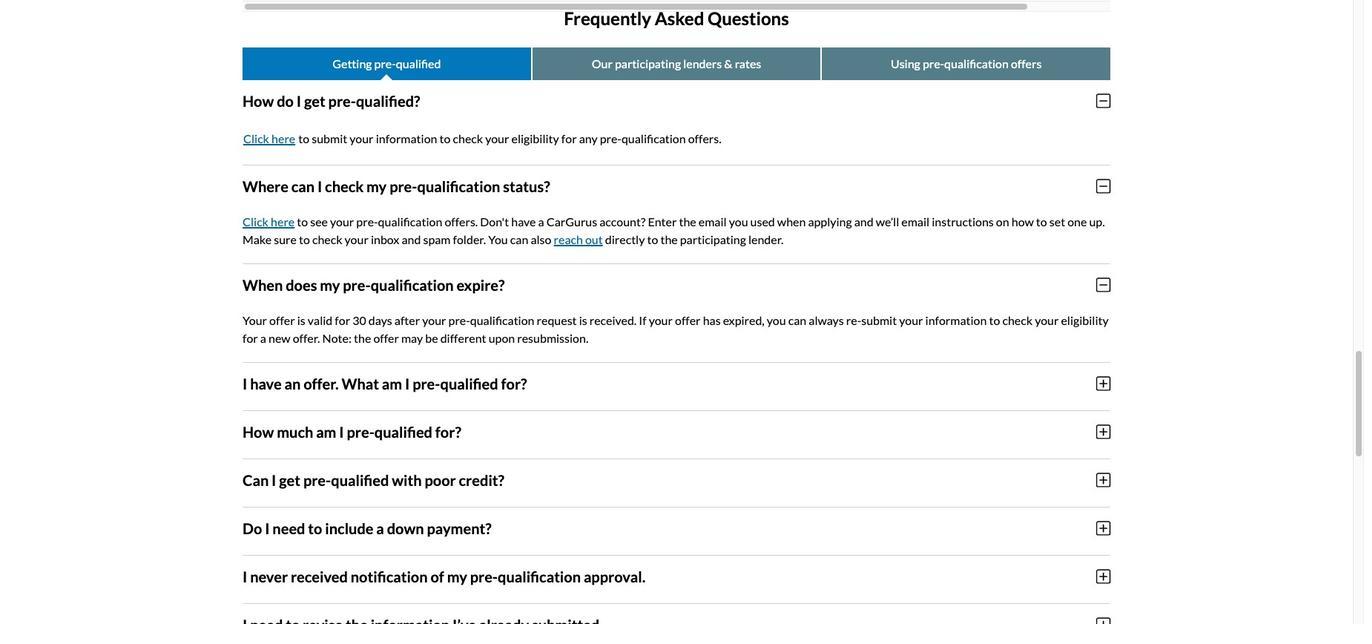 Task type: locate. For each thing, give the bounding box(es) containing it.
participating
[[615, 56, 681, 70], [680, 232, 747, 246]]

1 vertical spatial eligibility
[[1062, 313, 1109, 327]]

0 vertical spatial minus square image
[[1097, 92, 1111, 109]]

offer. right an at the bottom of the page
[[304, 375, 339, 392]]

you inside your offer is valid for 30 days after your pre-qualification request is received. if your offer has expired, you can always re-submit your information to check your eligibility for a new offer. note: the offer may be different upon resubmission.
[[767, 313, 786, 327]]

minus square image inside how do i get pre-qualified? dropdown button
[[1097, 92, 1111, 109]]

1 vertical spatial participating
[[680, 232, 747, 246]]

offer. inside your offer is valid for 30 days after your pre-qualification request is received. if your offer has expired, you can always re-submit your information to check your eligibility for a new offer. note: the offer may be different upon resubmission.
[[293, 331, 320, 345]]

where can i check my pre-qualification status? button
[[243, 165, 1111, 207]]

you inside to see your pre-qualification offers. don't have a cargurus account? enter the email you used when applying and we'll email instructions on how to set one up. make sure to check your inbox and spam folder. you can also
[[729, 214, 749, 228]]

1 plus square image from the top
[[1097, 375, 1111, 392]]

for left any
[[562, 131, 577, 145]]

2 vertical spatial my
[[447, 567, 467, 585]]

0 vertical spatial participating
[[615, 56, 681, 70]]

my right of
[[447, 567, 467, 585]]

can right you
[[511, 232, 529, 246]]

down
[[387, 519, 424, 537]]

0 horizontal spatial offers.
[[445, 214, 478, 228]]

click up make
[[243, 214, 269, 228]]

status?
[[503, 177, 550, 195]]

0 vertical spatial and
[[855, 214, 874, 228]]

get right the do
[[304, 92, 326, 110]]

have inside 'button'
[[250, 375, 282, 392]]

using pre-qualification offers
[[891, 56, 1042, 70]]

using pre-qualification offers button
[[823, 47, 1111, 80]]

submit
[[312, 131, 348, 145], [862, 313, 898, 327]]

have left an at the bottom of the page
[[250, 375, 282, 392]]

1 vertical spatial a
[[260, 331, 266, 345]]

email right we'll
[[902, 214, 930, 228]]

1 vertical spatial how
[[243, 423, 274, 441]]

am right much
[[316, 423, 337, 441]]

directly
[[606, 232, 645, 246]]

0 vertical spatial submit
[[312, 131, 348, 145]]

to see your pre-qualification offers. don't have a cargurus account? enter the email you used when applying and we'll email instructions on how to set one up. make sure to check your inbox and spam folder. you can also
[[243, 214, 1106, 246]]

1 vertical spatial minus square image
[[1097, 277, 1111, 293]]

1 horizontal spatial for?
[[501, 375, 527, 392]]

click here link
[[243, 214, 295, 228]]

account?
[[600, 214, 646, 228]]

1 vertical spatial my
[[320, 276, 340, 294]]

1 how from the top
[[243, 92, 274, 110]]

you right "expired," on the right bottom of the page
[[767, 313, 786, 327]]

1 horizontal spatial information
[[926, 313, 987, 327]]

1 vertical spatial for?
[[436, 423, 462, 441]]

1 is from the left
[[297, 313, 306, 327]]

0 horizontal spatial get
[[279, 471, 301, 489]]

0 horizontal spatial submit
[[312, 131, 348, 145]]

participating inside getting pre-qualified tab panel
[[680, 232, 747, 246]]

offers. down how do i get pre-qualified? dropdown button
[[689, 131, 722, 145]]

how left the do
[[243, 92, 274, 110]]

how much am i pre-qualified for? button
[[243, 411, 1111, 452]]

1 horizontal spatial have
[[512, 214, 536, 228]]

qualified
[[396, 56, 441, 70], [441, 375, 499, 392], [375, 423, 433, 441], [331, 471, 389, 489]]

1 plus square image from the top
[[1097, 472, 1111, 488]]

plus square image inside i have an offer. what am i pre-qualified for? 'button'
[[1097, 375, 1111, 392]]

offers.
[[689, 131, 722, 145], [445, 214, 478, 228]]

click up 'where' in the left of the page
[[243, 131, 269, 145]]

2 horizontal spatial my
[[447, 567, 467, 585]]

3 plus square image from the top
[[1097, 520, 1111, 536]]

1 horizontal spatial is
[[579, 313, 588, 327]]

here up sure
[[271, 214, 295, 228]]

tab list
[[243, 0, 1111, 12]]

to
[[299, 131, 310, 145], [440, 131, 451, 145], [297, 214, 308, 228], [1037, 214, 1048, 228], [299, 232, 310, 246], [648, 232, 659, 246], [990, 313, 1001, 327], [308, 519, 322, 537]]

click
[[243, 131, 269, 145], [243, 214, 269, 228]]

email
[[699, 214, 727, 228], [902, 214, 930, 228]]

have
[[512, 214, 536, 228], [250, 375, 282, 392]]

1 horizontal spatial you
[[767, 313, 786, 327]]

here
[[272, 131, 296, 145], [271, 214, 295, 228]]

never
[[250, 567, 288, 585]]

to inside your offer is valid for 30 days after your pre-qualification request is received. if your offer has expired, you can always re-submit your information to check your eligibility for a new offer. note: the offer may be different upon resubmission.
[[990, 313, 1001, 327]]

offer down days
[[374, 331, 399, 345]]

how inside dropdown button
[[243, 92, 274, 110]]

am right the what
[[382, 375, 402, 392]]

offer. down 'valid'
[[293, 331, 320, 345]]

plus square image inside how much am i pre-qualified for? button
[[1097, 424, 1111, 440]]

offer
[[270, 313, 295, 327], [675, 313, 701, 327], [374, 331, 399, 345]]

can
[[291, 177, 315, 195], [511, 232, 529, 246], [789, 313, 807, 327]]

0 horizontal spatial for?
[[436, 423, 462, 441]]

my up inbox
[[367, 177, 387, 195]]

1 vertical spatial offers.
[[445, 214, 478, 228]]

here down the do
[[272, 131, 296, 145]]

1 vertical spatial the
[[661, 232, 678, 246]]

0 horizontal spatial can
[[291, 177, 315, 195]]

2 horizontal spatial a
[[539, 214, 545, 228]]

poor
[[425, 471, 456, 489]]

offer up the new
[[270, 313, 295, 327]]

for? up poor
[[436, 423, 462, 441]]

1 horizontal spatial email
[[902, 214, 930, 228]]

2 vertical spatial can
[[789, 313, 807, 327]]

1 horizontal spatial can
[[511, 232, 529, 246]]

don't
[[480, 214, 509, 228]]

1 vertical spatial plus square image
[[1097, 568, 1111, 585]]

how for how much am i pre-qualified for?
[[243, 423, 274, 441]]

participating left the lender.
[[680, 232, 747, 246]]

the down enter
[[661, 232, 678, 246]]

1 vertical spatial click
[[243, 214, 269, 228]]

a left the new
[[260, 331, 266, 345]]

frequently asked questions tab list
[[243, 47, 1111, 80]]

0 horizontal spatial and
[[402, 232, 421, 246]]

and left spam at the left of the page
[[402, 232, 421, 246]]

1 vertical spatial submit
[[862, 313, 898, 327]]

submit right always
[[862, 313, 898, 327]]

0 vertical spatial get
[[304, 92, 326, 110]]

0 vertical spatial for?
[[501, 375, 527, 392]]

qualified inside button
[[375, 423, 433, 441]]

offer.
[[293, 331, 320, 345], [304, 375, 339, 392]]

1 horizontal spatial offers.
[[689, 131, 722, 145]]

1 vertical spatial can
[[511, 232, 529, 246]]

for?
[[501, 375, 527, 392], [436, 423, 462, 441]]

my right does
[[320, 276, 340, 294]]

0 vertical spatial plus square image
[[1097, 472, 1111, 488]]

can i get pre-qualified with poor credit? button
[[243, 459, 1111, 501]]

what
[[342, 375, 379, 392]]

0 horizontal spatial am
[[316, 423, 337, 441]]

and
[[855, 214, 874, 228], [402, 232, 421, 246]]

with
[[392, 471, 422, 489]]

lender.
[[749, 232, 784, 246]]

pre- inside can i get pre-qualified with poor credit? "button"
[[303, 471, 331, 489]]

pre- inside your offer is valid for 30 days after your pre-qualification request is received. if your offer has expired, you can always re-submit your information to check your eligibility for a new offer. note: the offer may be different upon resubmission.
[[449, 313, 470, 327]]

2 horizontal spatial can
[[789, 313, 807, 327]]

for? inside button
[[436, 423, 462, 441]]

the right enter
[[680, 214, 697, 228]]

expired,
[[723, 313, 765, 327]]

where can i check my pre-qualification status?
[[243, 177, 550, 195]]

can right 'where' in the left of the page
[[291, 177, 315, 195]]

qualified up qualified?
[[396, 56, 441, 70]]

i have an offer. what am i pre-qualified for? button
[[243, 363, 1111, 404]]

plus square image inside can i get pre-qualified with poor credit? "button"
[[1097, 472, 1111, 488]]

1 horizontal spatial get
[[304, 92, 326, 110]]

0 horizontal spatial my
[[320, 276, 340, 294]]

2 vertical spatial the
[[354, 331, 371, 345]]

1 vertical spatial am
[[316, 423, 337, 441]]

qualified left with
[[331, 471, 389, 489]]

1 horizontal spatial my
[[367, 177, 387, 195]]

1 vertical spatial here
[[271, 214, 295, 228]]

used
[[751, 214, 775, 228]]

2 plus square image from the top
[[1097, 424, 1111, 440]]

for down your
[[243, 331, 258, 345]]

0 horizontal spatial you
[[729, 214, 749, 228]]

on
[[997, 214, 1010, 228]]

a
[[539, 214, 545, 228], [260, 331, 266, 345], [377, 519, 384, 537]]

0 vertical spatial how
[[243, 92, 274, 110]]

1 vertical spatial get
[[279, 471, 301, 489]]

minus square image inside "when does my pre-qualification expire?" dropdown button
[[1097, 277, 1111, 293]]

can inside your offer is valid for 30 days after your pre-qualification request is received. if your offer has expired, you can always re-submit your information to check your eligibility for a new offer. note: the offer may be different upon resubmission.
[[789, 313, 807, 327]]

1 horizontal spatial the
[[661, 232, 678, 246]]

minus square image
[[1097, 92, 1111, 109], [1097, 277, 1111, 293]]

cargurus
[[547, 214, 598, 228]]

1 horizontal spatial eligibility
[[1062, 313, 1109, 327]]

do i need to include a down payment? button
[[243, 507, 1111, 549]]

0 vertical spatial my
[[367, 177, 387, 195]]

1 horizontal spatial a
[[377, 519, 384, 537]]

qualified up with
[[375, 423, 433, 441]]

1 vertical spatial for
[[335, 313, 350, 327]]

information
[[376, 131, 438, 145], [926, 313, 987, 327]]

the down 30
[[354, 331, 371, 345]]

for left 30
[[335, 313, 350, 327]]

getting pre-qualified tab panel
[[243, 80, 1111, 624]]

pre- inside where can i check my pre-qualification status? dropdown button
[[390, 177, 417, 195]]

0 vertical spatial eligibility
[[512, 131, 559, 145]]

0 vertical spatial am
[[382, 375, 402, 392]]

reach out directly to the participating lender.
[[554, 232, 784, 246]]

i
[[297, 92, 301, 110], [318, 177, 322, 195], [243, 375, 247, 392], [405, 375, 410, 392], [339, 423, 344, 441], [272, 471, 276, 489], [265, 519, 270, 537], [243, 567, 247, 585]]

0 vertical spatial you
[[729, 214, 749, 228]]

qualified down different
[[441, 375, 499, 392]]

plus square image
[[1097, 375, 1111, 392], [1097, 424, 1111, 440], [1097, 520, 1111, 536], [1097, 616, 1111, 624]]

submit down how do i get pre-qualified?
[[312, 131, 348, 145]]

a up also
[[539, 214, 545, 228]]

0 horizontal spatial for
[[243, 331, 258, 345]]

inbox
[[371, 232, 400, 246]]

folder.
[[453, 232, 486, 246]]

0 vertical spatial offer.
[[293, 331, 320, 345]]

qualification inside dropdown button
[[417, 177, 501, 195]]

qualification
[[945, 56, 1009, 70], [622, 131, 686, 145], [417, 177, 501, 195], [378, 214, 443, 228], [371, 276, 454, 294], [470, 313, 535, 327], [498, 567, 581, 585]]

can left always
[[789, 313, 807, 327]]

0 horizontal spatial email
[[699, 214, 727, 228]]

have up also
[[512, 214, 536, 228]]

plus square image inside i never received notification of my pre-qualification approval. button
[[1097, 568, 1111, 585]]

0 vertical spatial the
[[680, 214, 697, 228]]

need
[[273, 519, 305, 537]]

0 horizontal spatial the
[[354, 331, 371, 345]]

when
[[778, 214, 806, 228]]

offer left has
[[675, 313, 701, 327]]

how inside button
[[243, 423, 274, 441]]

plus square image
[[1097, 472, 1111, 488], [1097, 568, 1111, 585]]

0 vertical spatial here
[[272, 131, 296, 145]]

how left much
[[243, 423, 274, 441]]

and left we'll
[[855, 214, 874, 228]]

0 vertical spatial for
[[562, 131, 577, 145]]

i never received notification of my pre-qualification approval.
[[243, 567, 646, 585]]

plus square image inside the do i need to include a down payment? 'button'
[[1097, 520, 1111, 536]]

2 minus square image from the top
[[1097, 277, 1111, 293]]

offers. up folder.
[[445, 214, 478, 228]]

your
[[350, 131, 374, 145], [486, 131, 510, 145], [330, 214, 354, 228], [345, 232, 369, 246], [423, 313, 446, 327], [649, 313, 673, 327], [900, 313, 924, 327], [1036, 313, 1059, 327]]

2 horizontal spatial offer
[[675, 313, 701, 327]]

0 vertical spatial information
[[376, 131, 438, 145]]

offer. inside 'button'
[[304, 375, 339, 392]]

0 vertical spatial a
[[539, 214, 545, 228]]

get
[[304, 92, 326, 110], [279, 471, 301, 489]]

i inside how do i get pre-qualified? dropdown button
[[297, 92, 301, 110]]

qualified inside "button"
[[331, 471, 389, 489]]

1 horizontal spatial offer
[[374, 331, 399, 345]]

eligibility
[[512, 131, 559, 145], [1062, 313, 1109, 327]]

you left used
[[729, 214, 749, 228]]

received
[[291, 567, 348, 585]]

participating inside 'button'
[[615, 56, 681, 70]]

have inside to see your pre-qualification offers. don't have a cargurus account? enter the email you used when applying and we'll email instructions on how to set one up. make sure to check your inbox and spam folder. you can also
[[512, 214, 536, 228]]

you
[[729, 214, 749, 228], [767, 313, 786, 327]]

2 horizontal spatial the
[[680, 214, 697, 228]]

0 horizontal spatial have
[[250, 375, 282, 392]]

1 minus square image from the top
[[1097, 92, 1111, 109]]

0 horizontal spatial eligibility
[[512, 131, 559, 145]]

1 vertical spatial you
[[767, 313, 786, 327]]

is
[[297, 313, 306, 327], [579, 313, 588, 327]]

is right request
[[579, 313, 588, 327]]

we'll
[[876, 214, 900, 228]]

my
[[367, 177, 387, 195], [320, 276, 340, 294], [447, 567, 467, 585]]

participating right our
[[615, 56, 681, 70]]

0 vertical spatial can
[[291, 177, 315, 195]]

click for click here to submit your information to check your eligibility for any pre-qualification offers.
[[243, 131, 269, 145]]

0 horizontal spatial is
[[297, 313, 306, 327]]

1 vertical spatial have
[[250, 375, 282, 392]]

1 horizontal spatial and
[[855, 214, 874, 228]]

1 vertical spatial and
[[402, 232, 421, 246]]

note:
[[323, 331, 352, 345]]

here for click here
[[271, 214, 295, 228]]

1 horizontal spatial submit
[[862, 313, 898, 327]]

check
[[453, 131, 483, 145], [325, 177, 364, 195], [312, 232, 343, 246], [1003, 313, 1033, 327]]

request
[[537, 313, 577, 327]]

for? down upon
[[501, 375, 527, 392]]

pre- inside how much am i pre-qualified for? button
[[347, 423, 375, 441]]

2 plus square image from the top
[[1097, 568, 1111, 585]]

is left 'valid'
[[297, 313, 306, 327]]

applying
[[809, 214, 853, 228]]

a inside to see your pre-qualification offers. don't have a cargurus account? enter the email you used when applying and we'll email instructions on how to set one up. make sure to check your inbox and spam folder. you can also
[[539, 214, 545, 228]]

1 vertical spatial offer.
[[304, 375, 339, 392]]

1 email from the left
[[699, 214, 727, 228]]

plus square image for i never received notification of my pre-qualification approval.
[[1097, 568, 1111, 585]]

0 horizontal spatial a
[[260, 331, 266, 345]]

pre-
[[375, 56, 396, 70], [923, 56, 945, 70], [328, 92, 356, 110], [600, 131, 622, 145], [390, 177, 417, 195], [357, 214, 378, 228], [343, 276, 371, 294], [449, 313, 470, 327], [413, 375, 441, 392], [347, 423, 375, 441], [303, 471, 331, 489], [470, 567, 498, 585]]

1 vertical spatial information
[[926, 313, 987, 327]]

am inside button
[[316, 423, 337, 441]]

email up reach out directly to the participating lender.
[[699, 214, 727, 228]]

1 horizontal spatial am
[[382, 375, 402, 392]]

get right can
[[279, 471, 301, 489]]

our participating lenders & rates
[[592, 56, 762, 70]]

plus square image for do i need to include a down payment?
[[1097, 520, 1111, 536]]

does
[[286, 276, 317, 294]]

qualification inside button
[[945, 56, 1009, 70]]

a inside your offer is valid for 30 days after your pre-qualification request is received. if your offer has expired, you can always re-submit your information to check your eligibility for a new offer. note: the offer may be different upon resubmission.
[[260, 331, 266, 345]]

out
[[586, 232, 603, 246]]

2 how from the top
[[243, 423, 274, 441]]

to inside 'button'
[[308, 519, 322, 537]]

2 vertical spatial a
[[377, 519, 384, 537]]

0 vertical spatial click
[[243, 131, 269, 145]]

qualification inside button
[[498, 567, 581, 585]]

a left the down
[[377, 519, 384, 537]]

how do i get pre-qualified?
[[243, 92, 421, 110]]

0 vertical spatial have
[[512, 214, 536, 228]]

lenders
[[684, 56, 722, 70]]



Task type: vqa. For each thing, say whether or not it's contained in the screenshot.
retail,
no



Task type: describe. For each thing, give the bounding box(es) containing it.
0 vertical spatial offers.
[[689, 131, 722, 145]]

pre- inside i have an offer. what am i pre-qualified for? 'button'
[[413, 375, 441, 392]]

2 vertical spatial for
[[243, 331, 258, 345]]

qualified inside 'button'
[[441, 375, 499, 392]]

qualification inside your offer is valid for 30 days after your pre-qualification request is received. if your offer has expired, you can always re-submit your information to check your eligibility for a new offer. note: the offer may be different upon resubmission.
[[470, 313, 535, 327]]

upon
[[489, 331, 515, 345]]

eligibility inside your offer is valid for 30 days after your pre-qualification request is received. if your offer has expired, you can always re-submit your information to check your eligibility for a new offer. note: the offer may be different upon resubmission.
[[1062, 313, 1109, 327]]

2 email from the left
[[902, 214, 930, 228]]

one
[[1068, 214, 1088, 228]]

0 horizontal spatial information
[[376, 131, 438, 145]]

i inside where can i check my pre-qualification status? dropdown button
[[318, 177, 322, 195]]

pre- inside how do i get pre-qualified? dropdown button
[[328, 92, 356, 110]]

notification
[[351, 567, 428, 585]]

30
[[353, 313, 366, 327]]

do i need to include a down payment?
[[243, 519, 492, 537]]

i never received notification of my pre-qualification approval. button
[[243, 556, 1111, 597]]

expire?
[[457, 276, 505, 294]]

when does my pre-qualification expire? button
[[243, 264, 1111, 305]]

i inside how much am i pre-qualified for? button
[[339, 423, 344, 441]]

2 is from the left
[[579, 313, 588, 327]]

any
[[579, 131, 598, 145]]

see
[[310, 214, 328, 228]]

if
[[639, 313, 647, 327]]

our
[[592, 56, 613, 70]]

check inside dropdown button
[[325, 177, 364, 195]]

days
[[369, 313, 392, 327]]

check inside your offer is valid for 30 days after your pre-qualification request is received. if your offer has expired, you can always re-submit your information to check your eligibility for a new offer. note: the offer may be different upon resubmission.
[[1003, 313, 1033, 327]]

valid
[[308, 313, 333, 327]]

getting pre-qualified
[[333, 56, 441, 70]]

here for click here to submit your information to check your eligibility for any pre-qualification offers.
[[272, 131, 296, 145]]

reach out link
[[554, 232, 603, 246]]

getting pre-qualified button
[[243, 47, 531, 80]]

a inside 'button'
[[377, 519, 384, 537]]

how for how do i get pre-qualified?
[[243, 92, 274, 110]]

make
[[243, 232, 272, 246]]

you
[[489, 232, 508, 246]]

get inside dropdown button
[[304, 92, 326, 110]]

qualification inside dropdown button
[[371, 276, 454, 294]]

received.
[[590, 313, 637, 327]]

how much am i pre-qualified for?
[[243, 423, 462, 441]]

can
[[243, 471, 269, 489]]

reach
[[554, 232, 583, 246]]

my inside button
[[447, 567, 467, 585]]

2 horizontal spatial for
[[562, 131, 577, 145]]

i inside can i get pre-qualified with poor credit? "button"
[[272, 471, 276, 489]]

payment?
[[427, 519, 492, 537]]

i have an offer. what am i pre-qualified for?
[[243, 375, 527, 392]]

1 horizontal spatial for
[[335, 313, 350, 327]]

i inside the do i need to include a down payment? 'button'
[[265, 519, 270, 537]]

our participating lenders & rates button
[[533, 47, 821, 80]]

after
[[395, 313, 420, 327]]

the inside to see your pre-qualification offers. don't have a cargurus account? enter the email you used when applying and we'll email instructions on how to set one up. make sure to check your inbox and spam folder. you can also
[[680, 214, 697, 228]]

for? inside 'button'
[[501, 375, 527, 392]]

qualification inside to see your pre-qualification offers. don't have a cargurus account? enter the email you used when applying and we'll email instructions on how to set one up. make sure to check your inbox and spam folder. you can also
[[378, 214, 443, 228]]

different
[[441, 331, 487, 345]]

minus square image for when does my pre-qualification expire?
[[1097, 277, 1111, 293]]

my inside dropdown button
[[367, 177, 387, 195]]

spam
[[423, 232, 451, 246]]

when does my pre-qualification expire?
[[243, 276, 505, 294]]

0 horizontal spatial offer
[[270, 313, 295, 327]]

minus square image for how do i get pre-qualified?
[[1097, 92, 1111, 109]]

getting
[[333, 56, 372, 70]]

rates
[[735, 56, 762, 70]]

can inside to see your pre-qualification offers. don't have a cargurus account? enter the email you used when applying and we'll email instructions on how to set one up. make sure to check your inbox and spam folder. you can also
[[511, 232, 529, 246]]

plus square image for i have an offer. what am i pre-qualified for?
[[1097, 375, 1111, 392]]

resubmission.
[[518, 331, 589, 345]]

am inside 'button'
[[382, 375, 402, 392]]

plus square image for how much am i pre-qualified for?
[[1097, 424, 1111, 440]]

always
[[809, 313, 844, 327]]

minus square image
[[1097, 178, 1111, 194]]

asked
[[655, 7, 705, 29]]

can inside dropdown button
[[291, 177, 315, 195]]

do
[[243, 519, 262, 537]]

my inside dropdown button
[[320, 276, 340, 294]]

4 plus square image from the top
[[1097, 616, 1111, 624]]

pre- inside to see your pre-qualification offers. don't have a cargurus account? enter the email you used when applying and we'll email instructions on how to set one up. make sure to check your inbox and spam folder. you can also
[[357, 214, 378, 228]]

new
[[269, 331, 291, 345]]

also
[[531, 232, 552, 246]]

instructions
[[932, 214, 994, 228]]

can i get pre-qualified with poor credit?
[[243, 471, 505, 489]]

your offer is valid for 30 days after your pre-qualification request is received. if your offer has expired, you can always re-submit your information to check your eligibility for a new offer. note: the offer may be different upon resubmission.
[[243, 313, 1109, 345]]

offers
[[1012, 56, 1042, 70]]

has
[[703, 313, 721, 327]]

click here button
[[243, 127, 296, 150]]

pre- inside the 'using pre-qualification offers' button
[[923, 56, 945, 70]]

up.
[[1090, 214, 1106, 228]]

sure
[[274, 232, 297, 246]]

pre- inside getting pre-qualified 'button'
[[375, 56, 396, 70]]

qualified inside 'button'
[[396, 56, 441, 70]]

i inside i never received notification of my pre-qualification approval. button
[[243, 567, 247, 585]]

be
[[425, 331, 438, 345]]

of
[[431, 567, 444, 585]]

do
[[277, 92, 294, 110]]

when
[[243, 276, 283, 294]]

your
[[243, 313, 267, 327]]

questions
[[708, 7, 789, 29]]

how do i get pre-qualified? button
[[243, 80, 1111, 121]]

pre- inside i never received notification of my pre-qualification approval. button
[[470, 567, 498, 585]]

click here to submit your information to check your eligibility for any pre-qualification offers.
[[243, 131, 722, 145]]

include
[[325, 519, 374, 537]]

&
[[725, 56, 733, 70]]

frequently asked questions
[[564, 7, 789, 29]]

qualified?
[[356, 92, 421, 110]]

plus square image for can i get pre-qualified with poor credit?
[[1097, 472, 1111, 488]]

enter
[[648, 214, 677, 228]]

re-
[[847, 313, 862, 327]]

pre- inside "when does my pre-qualification expire?" dropdown button
[[343, 276, 371, 294]]

click for click here
[[243, 214, 269, 228]]

approval.
[[584, 567, 646, 585]]

may
[[402, 331, 423, 345]]

where
[[243, 177, 289, 195]]

an
[[285, 375, 301, 392]]

get inside "button"
[[279, 471, 301, 489]]

click here
[[243, 214, 295, 228]]

check inside to see your pre-qualification offers. don't have a cargurus account? enter the email you used when applying and we'll email instructions on how to set one up. make sure to check your inbox and spam folder. you can also
[[312, 232, 343, 246]]

much
[[277, 423, 313, 441]]

using
[[891, 56, 921, 70]]

the inside your offer is valid for 30 days after your pre-qualification request is received. if your offer has expired, you can always re-submit your information to check your eligibility for a new offer. note: the offer may be different upon resubmission.
[[354, 331, 371, 345]]

submit inside your offer is valid for 30 days after your pre-qualification request is received. if your offer has expired, you can always re-submit your information to check your eligibility for a new offer. note: the offer may be different upon resubmission.
[[862, 313, 898, 327]]

how
[[1012, 214, 1035, 228]]

credit?
[[459, 471, 505, 489]]

information inside your offer is valid for 30 days after your pre-qualification request is received. if your offer has expired, you can always re-submit your information to check your eligibility for a new offer. note: the offer may be different upon resubmission.
[[926, 313, 987, 327]]

offers. inside to see your pre-qualification offers. don't have a cargurus account? enter the email you used when applying and we'll email instructions on how to set one up. make sure to check your inbox and spam folder. you can also
[[445, 214, 478, 228]]



